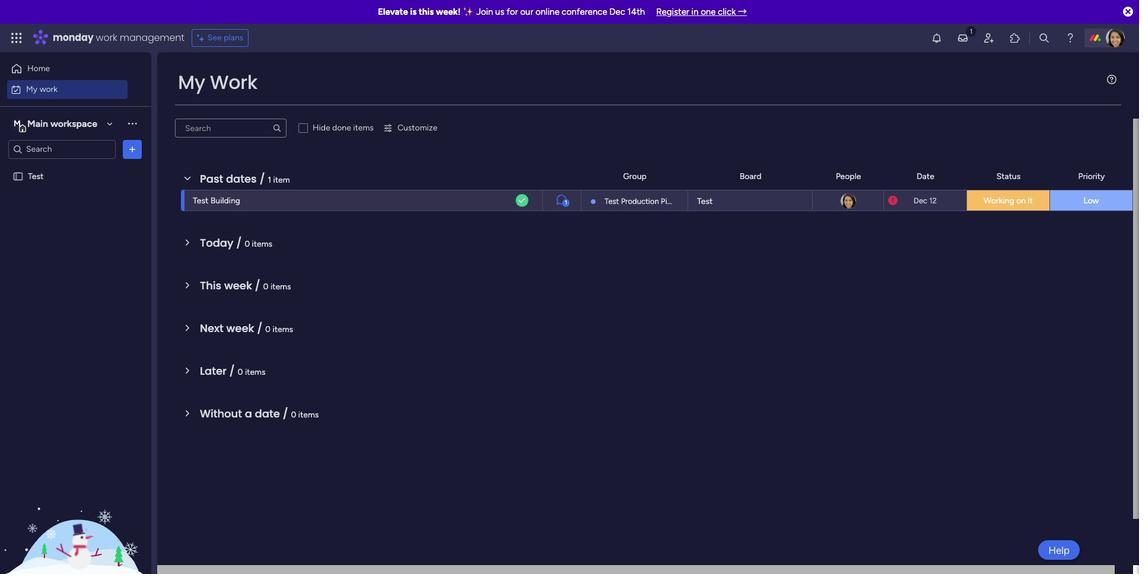 Task type: locate. For each thing, give the bounding box(es) containing it.
us
[[496, 7, 505, 17]]

test right the pipeline
[[698, 197, 713, 207]]

production
[[621, 197, 659, 206]]

test link
[[696, 191, 806, 212]]

see plans button
[[192, 29, 249, 47]]

0 horizontal spatial my
[[26, 84, 38, 94]]

management
[[120, 31, 184, 45]]

week
[[224, 278, 252, 293], [226, 321, 254, 336]]

hide done items
[[313, 123, 374, 133]]

1 vertical spatial work
[[40, 84, 58, 94]]

/
[[260, 172, 265, 186], [236, 236, 242, 251], [255, 278, 261, 293], [257, 321, 263, 336], [230, 364, 235, 379], [283, 407, 288, 422]]

public board image
[[12, 171, 24, 182]]

elevate
[[378, 7, 408, 17]]

dec left 12
[[914, 196, 928, 205]]

test building
[[193, 196, 240, 206]]

monday work management
[[53, 31, 184, 45]]

item
[[273, 175, 290, 185]]

work right monday
[[96, 31, 117, 45]]

work for my
[[40, 84, 58, 94]]

today
[[200, 236, 234, 251]]

past dates / 1 item
[[200, 172, 290, 186]]

0 down this week / 0 items
[[265, 325, 271, 335]]

1 image
[[967, 24, 977, 38]]

0 right the date
[[291, 410, 296, 420]]

week right next
[[226, 321, 254, 336]]

home
[[27, 64, 50, 74]]

click
[[718, 7, 736, 17]]

1 horizontal spatial dec
[[914, 196, 928, 205]]

0 right today on the left
[[245, 239, 250, 249]]

Search in workspace field
[[25, 142, 99, 156]]

options image
[[126, 143, 138, 155]]

0 vertical spatial work
[[96, 31, 117, 45]]

inbox image
[[958, 32, 970, 44]]

today / 0 items
[[200, 236, 273, 251]]

search everything image
[[1039, 32, 1051, 44]]

conference
[[562, 7, 608, 17]]

dec left 14th
[[610, 7, 626, 17]]

help
[[1049, 545, 1070, 557]]

items up next week / 0 items
[[271, 282, 291, 292]]

1 vertical spatial dec
[[914, 196, 928, 205]]

v2 overdue deadline image
[[889, 195, 898, 206]]

1 horizontal spatial 1
[[565, 199, 568, 207]]

→
[[739, 7, 748, 17]]

None search field
[[175, 119, 287, 138]]

/ up next week / 0 items
[[255, 278, 261, 293]]

0 horizontal spatial 1
[[268, 175, 271, 185]]

week right this
[[224, 278, 252, 293]]

register in one click → link
[[657, 7, 748, 17]]

1 vertical spatial 1
[[565, 199, 568, 207]]

items right the date
[[299, 410, 319, 420]]

in
[[692, 7, 699, 17]]

workspace image
[[11, 117, 23, 130]]

test
[[28, 171, 44, 181], [193, 196, 209, 206], [698, 197, 713, 207], [605, 197, 620, 206]]

my
[[178, 69, 205, 96], [26, 84, 38, 94]]

1 vertical spatial week
[[226, 321, 254, 336]]

work down home
[[40, 84, 58, 94]]

work
[[96, 31, 117, 45], [40, 84, 58, 94]]

date
[[917, 171, 935, 181]]

later / 0 items
[[200, 364, 266, 379]]

this
[[200, 278, 222, 293]]

this
[[419, 7, 434, 17]]

items inside this week / 0 items
[[271, 282, 291, 292]]

0 vertical spatial week
[[224, 278, 252, 293]]

/ down this week / 0 items
[[257, 321, 263, 336]]

0 vertical spatial 1
[[268, 175, 271, 185]]

it
[[1029, 196, 1034, 206]]

work inside button
[[40, 84, 58, 94]]

test inside list box
[[28, 171, 44, 181]]

status
[[997, 171, 1021, 181]]

m
[[14, 118, 21, 129]]

/ right today on the left
[[236, 236, 242, 251]]

my left work
[[178, 69, 205, 96]]

apps image
[[1010, 32, 1022, 44]]

0 inside later / 0 items
[[238, 368, 243, 378]]

items up without a date / 0 items
[[245, 368, 266, 378]]

notifications image
[[932, 32, 943, 44]]

my for my work
[[26, 84, 38, 94]]

1
[[268, 175, 271, 185], [565, 199, 568, 207]]

items down this week / 0 items
[[273, 325, 293, 335]]

on
[[1017, 196, 1027, 206]]

items up this week / 0 items
[[252, 239, 273, 249]]

our
[[521, 7, 534, 17]]

week for next
[[226, 321, 254, 336]]

monday
[[53, 31, 94, 45]]

my inside button
[[26, 84, 38, 94]]

dec
[[610, 7, 626, 17], [914, 196, 928, 205]]

items inside next week / 0 items
[[273, 325, 293, 335]]

select product image
[[11, 32, 23, 44]]

register
[[657, 7, 690, 17]]

customize
[[398, 123, 438, 133]]

0
[[245, 239, 250, 249], [263, 282, 269, 292], [265, 325, 271, 335], [238, 368, 243, 378], [291, 410, 296, 420]]

0 up next week / 0 items
[[263, 282, 269, 292]]

group
[[624, 171, 647, 181]]

work
[[210, 69, 258, 96]]

0 vertical spatial dec
[[610, 7, 626, 17]]

0 horizontal spatial work
[[40, 84, 58, 94]]

see plans
[[208, 33, 244, 43]]

Filter dashboard by text search field
[[175, 119, 287, 138]]

1 horizontal spatial my
[[178, 69, 205, 96]]

14th
[[628, 7, 645, 17]]

test right public board icon
[[28, 171, 44, 181]]

my down home
[[26, 84, 38, 94]]

0 inside this week / 0 items
[[263, 282, 269, 292]]

past
[[200, 172, 223, 186]]

workspace options image
[[126, 118, 138, 130]]

1 horizontal spatial work
[[96, 31, 117, 45]]

option
[[0, 166, 151, 168]]

elevate is this week! ✨ join us for our online conference dec 14th
[[378, 7, 645, 17]]

a
[[245, 407, 252, 422]]

0 right the later
[[238, 368, 243, 378]]

working
[[984, 196, 1015, 206]]

items
[[353, 123, 374, 133], [252, 239, 273, 249], [271, 282, 291, 292], [273, 325, 293, 335], [245, 368, 266, 378], [299, 410, 319, 420]]

test list box
[[0, 164, 151, 347]]



Task type: vqa. For each thing, say whether or not it's contained in the screenshot.
Invite Members Icon on the right of the page
yes



Task type: describe. For each thing, give the bounding box(es) containing it.
week for this
[[224, 278, 252, 293]]

1 inside "past dates / 1 item"
[[268, 175, 271, 185]]

this week / 0 items
[[200, 278, 291, 293]]

work for monday
[[96, 31, 117, 45]]

0 inside today / 0 items
[[245, 239, 250, 249]]

my work
[[26, 84, 58, 94]]

low
[[1084, 196, 1100, 206]]

online
[[536, 7, 560, 17]]

date
[[255, 407, 280, 422]]

test down 'past'
[[193, 196, 209, 206]]

0 horizontal spatial dec
[[610, 7, 626, 17]]

lottie animation element
[[0, 455, 151, 575]]

test production pipeline
[[605, 197, 688, 206]]

my for my work
[[178, 69, 205, 96]]

/ right the later
[[230, 364, 235, 379]]

workspace selection element
[[11, 117, 99, 132]]

board
[[740, 171, 762, 181]]

menu image
[[1108, 75, 1117, 84]]

help button
[[1039, 541, 1081, 560]]

week!
[[436, 7, 461, 17]]

one
[[701, 7, 716, 17]]

later
[[200, 364, 227, 379]]

dates
[[226, 172, 257, 186]]

my work button
[[7, 80, 128, 99]]

items right done
[[353, 123, 374, 133]]

next
[[200, 321, 224, 336]]

items inside later / 0 items
[[245, 368, 266, 378]]

help image
[[1065, 32, 1077, 44]]

main
[[27, 118, 48, 129]]

✨
[[463, 7, 475, 17]]

without a date / 0 items
[[200, 407, 319, 422]]

0 inside next week / 0 items
[[265, 325, 271, 335]]

join
[[477, 7, 493, 17]]

home button
[[7, 59, 128, 78]]

my work
[[178, 69, 258, 96]]

people
[[836, 171, 862, 181]]

12
[[930, 196, 937, 205]]

without
[[200, 407, 242, 422]]

1 button
[[543, 190, 581, 211]]

plans
[[224, 33, 244, 43]]

items inside without a date / 0 items
[[299, 410, 319, 420]]

for
[[507, 7, 518, 17]]

see
[[208, 33, 222, 43]]

invite members image
[[984, 32, 996, 44]]

1 inside button
[[565, 199, 568, 207]]

priority
[[1079, 171, 1106, 181]]

items inside today / 0 items
[[252, 239, 273, 249]]

working on it
[[984, 196, 1034, 206]]

main workspace
[[27, 118, 97, 129]]

pipeline
[[661, 197, 688, 206]]

is
[[410, 7, 417, 17]]

/ right the date
[[283, 407, 288, 422]]

lottie animation image
[[0, 455, 151, 575]]

next week / 0 items
[[200, 321, 293, 336]]

test left production
[[605, 197, 620, 206]]

hide
[[313, 123, 330, 133]]

search image
[[273, 123, 282, 133]]

/ left item
[[260, 172, 265, 186]]

workspace
[[50, 118, 97, 129]]

done
[[333, 123, 351, 133]]

customize button
[[379, 119, 443, 138]]

0 inside without a date / 0 items
[[291, 410, 296, 420]]

register in one click →
[[657, 7, 748, 17]]

james peterson image
[[840, 192, 858, 210]]

building
[[211, 196, 240, 206]]

james peterson image
[[1107, 28, 1126, 47]]

dec 12
[[914, 196, 937, 205]]



